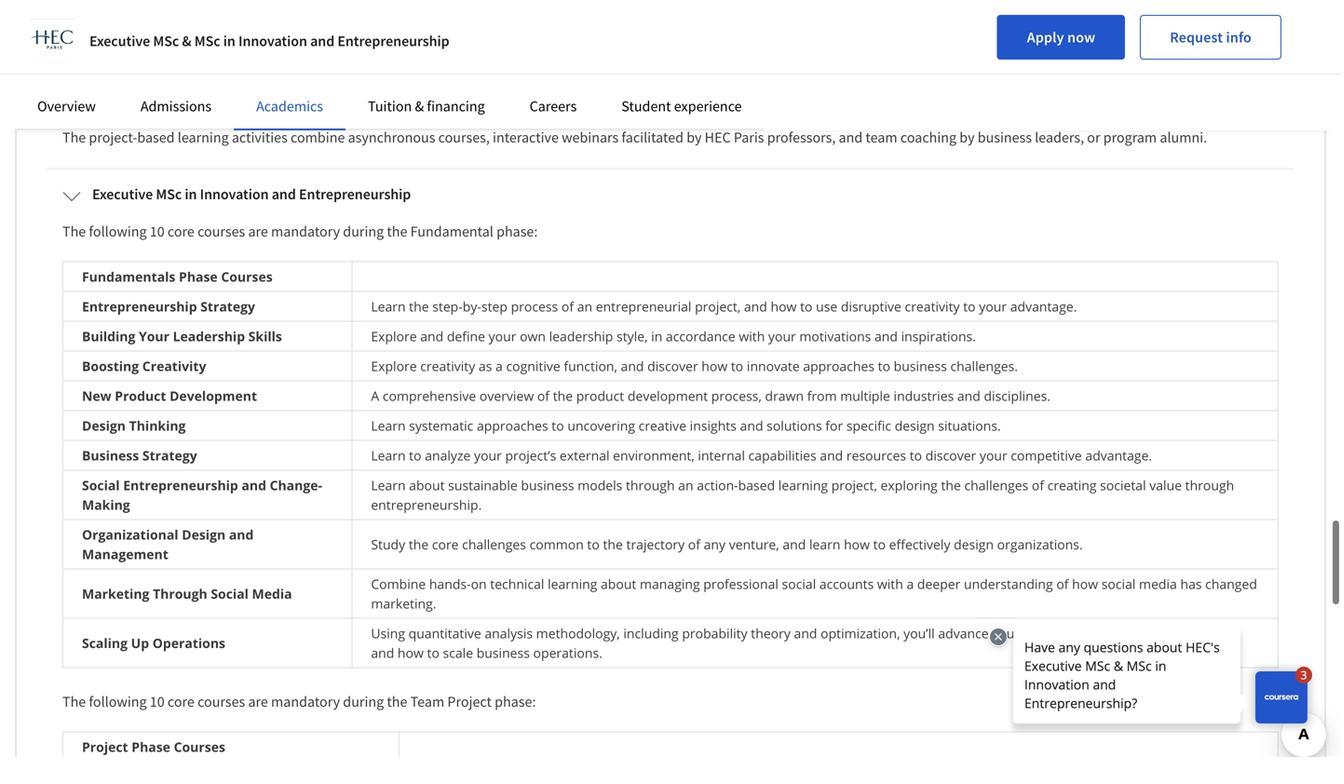 Task type: vqa. For each thing, say whether or not it's contained in the screenshot.


Task type: describe. For each thing, give the bounding box(es) containing it.
student experience
[[621, 97, 742, 115]]

of up leadership
[[561, 298, 574, 315]]

0 vertical spatial based
[[137, 128, 175, 147]]

and right "personal"
[[932, 65, 955, 84]]

uncovering
[[567, 417, 635, 435]]

design inside organizational design and management
[[182, 526, 226, 544]]

executive msc & msc in innovation and entrepreneurship
[[89, 32, 449, 50]]

scaling up operations
[[82, 634, 225, 652]]

executive for executive msc & msc in innovation and entrepreneurship
[[89, 32, 150, 50]]

commitments,
[[1038, 65, 1129, 84]]

2 horizontal spatial in
[[651, 328, 662, 345]]

making
[[82, 496, 130, 514]]

and right 'theory'
[[794, 625, 817, 642]]

trajectory
[[626, 536, 685, 553]]

challenges.
[[950, 357, 1018, 375]]

the right study
[[409, 536, 429, 553]]

apply
[[1027, 28, 1064, 47]]

deeper
[[917, 575, 960, 593]]

start-
[[1131, 625, 1164, 642]]

the left 'product'
[[553, 387, 573, 405]]

2 horizontal spatial from
[[1240, 65, 1269, 84]]

during for team
[[343, 693, 384, 711]]

admissions link
[[140, 97, 211, 115]]

and up "online"
[[123, 24, 148, 43]]

info
[[1226, 28, 1252, 47]]

0 vertical spatial creativity
[[905, 298, 960, 315]]

0 vertical spatial project
[[447, 693, 492, 711]]

business strategy
[[82, 447, 197, 464]]

0 horizontal spatial creativity
[[420, 357, 475, 375]]

are for fundamental
[[248, 222, 268, 241]]

skills
[[614, 65, 645, 84]]

participants
[[344, 65, 418, 84]]

venture,
[[729, 536, 779, 553]]

1 horizontal spatial social
[[211, 585, 249, 603]]

core for the following 10 core courses are mandatory during the fundamental phase:
[[168, 222, 195, 241]]

has
[[1180, 575, 1202, 593]]

specific
[[846, 417, 891, 435]]

accounts
[[819, 575, 874, 593]]

learn the step-by-step process of an entrepreneurial project, and how to use disruptive creativity to your advantage.
[[371, 298, 1077, 315]]

their
[[842, 65, 871, 84]]

are for team
[[248, 693, 268, 711]]

to left use
[[800, 298, 813, 315]]

1 horizontal spatial program
[[1103, 128, 1157, 147]]

how inside combine hands-on technical learning about managing professional social accounts with a deeper understanding of how social media has changed marketing.
[[1072, 575, 1098, 593]]

solutions
[[767, 417, 822, 435]]

own
[[520, 328, 546, 345]]

your inside 'using quantitative analysis methodology, including probability theory and optimization, you'll advance your understanding of start-up evolution and how to scale business operations.'
[[992, 625, 1020, 642]]

and down disruptive on the top
[[874, 328, 898, 345]]

nature
[[161, 65, 202, 84]]

the for the following 10 core courses are mandatory during the fundamental phase:
[[62, 222, 86, 241]]

courses for project phase courses
[[174, 738, 225, 756]]

management
[[82, 545, 168, 563]]

for
[[825, 417, 843, 435]]

1 vertical spatial challenges
[[462, 536, 526, 553]]

to up external
[[552, 417, 564, 435]]

to up the inspirations.
[[963, 298, 976, 315]]

hec paris logo image
[[30, 19, 75, 63]]

understanding inside combine hands-on technical learning about managing professional social accounts with a deeper understanding of how social media has changed marketing.
[[964, 575, 1053, 593]]

10 for the following 10 core courses are mandatory during the team project phase:
[[150, 693, 165, 711]]

challenges inside learn about sustainable business models through an action-based learning project, exploring the challenges of creating societal value through entrepreneurship.
[[964, 477, 1028, 494]]

thinking
[[129, 417, 186, 435]]

0 vertical spatial project,
[[695, 298, 741, 315]]

to up exploring
[[910, 447, 922, 464]]

product
[[115, 387, 166, 405]]

creative
[[639, 417, 686, 435]]

2 by from the left
[[959, 128, 975, 147]]

academics
[[256, 97, 323, 115]]

common
[[530, 536, 584, 553]]

interactive
[[493, 128, 559, 147]]

about inside combine hands-on technical learning about managing professional social accounts with a deeper understanding of how social media has changed marketing.
[[601, 575, 636, 593]]

to left effectively
[[873, 536, 886, 553]]

benefitting
[[1168, 65, 1237, 84]]

0 horizontal spatial paris
[[238, 87, 268, 106]]

and left learn
[[783, 536, 806, 553]]

you'll
[[903, 625, 935, 642]]

personalized
[[350, 87, 430, 106]]

to right common on the left bottom of page
[[587, 536, 600, 553]]

10 for the following 10 core courses are mandatory during the fundamental phase:
[[150, 222, 165, 241]]

acquire
[[437, 65, 484, 84]]

and down the allows
[[323, 87, 347, 106]]

new
[[487, 65, 513, 84]]

to up multiple
[[878, 357, 890, 375]]

coaching
[[900, 128, 957, 147]]

the following 10 core courses are mandatory during the team project phase:
[[62, 693, 536, 711]]

study the core challenges common to the trajectory of any venture, and learn how to effectively design organizations.
[[371, 536, 1083, 553]]

creativity
[[142, 357, 206, 375]]

learning inside combine hands-on technical learning about managing professional social accounts with a deeper understanding of how social media has changed marketing.
[[548, 575, 597, 593]]

new product development
[[82, 387, 257, 405]]

how up a comprehensive overview of the product development process, drawn from multiple industries and disciplines.
[[702, 357, 728, 375]]

1 horizontal spatial paris
[[565, 87, 596, 106]]

about inside learn about sustainable business models through an action-based learning project, exploring the challenges of creating societal value through entrepreneurship.
[[409, 477, 445, 494]]

multiple
[[840, 387, 890, 405]]

1 horizontal spatial with
[[739, 328, 765, 345]]

the for the fully online nature of the program allows participants to acquire new knowledge and skills without having to compromise their personal and professional commitments, while benefitting from direct interactions with hec paris faculty, and personalized support from an hec paris program manager.
[[62, 65, 86, 84]]

admissions
[[140, 97, 211, 115]]

combine
[[371, 575, 426, 593]]

student
[[621, 97, 671, 115]]

1 through from the left
[[626, 477, 675, 494]]

probability
[[682, 625, 747, 642]]

and inside dropdown button
[[272, 185, 296, 204]]

0 horizontal spatial project
[[82, 738, 128, 756]]

to right having
[[745, 65, 758, 84]]

executive for executive msc in innovation and entrepreneurship
[[92, 185, 153, 204]]

following for the following 10 core courses are mandatory during the team project phase:
[[89, 693, 147, 711]]

explore for explore creativity as a cognitive function, and discover how to innovate approaches to business challenges.
[[371, 357, 417, 375]]

action-
[[697, 477, 738, 494]]

using quantitative analysis methodology, including probability theory and optimization, you'll advance your understanding of start-up evolution and how to scale business operations.
[[371, 625, 1240, 662]]

your left own
[[489, 328, 516, 345]]

the fully online nature of the program allows participants to acquire new knowledge and skills without having to compromise their personal and professional commitments, while benefitting from direct interactions with hec paris faculty, and personalized support from an hec paris program manager.
[[62, 65, 1269, 106]]

and down for
[[820, 447, 843, 464]]

1 vertical spatial phase:
[[495, 693, 536, 711]]

and down style, at the left top of page
[[621, 357, 644, 375]]

strategy for business strategy
[[142, 447, 197, 464]]

entrepreneurship down fundamentals
[[82, 298, 197, 315]]

the left trajectory
[[603, 536, 623, 553]]

1 vertical spatial an
[[577, 298, 592, 315]]

your up challenges.
[[979, 298, 1007, 315]]

courses for the following 10 core courses are mandatory during the fundamental phase:
[[197, 222, 245, 241]]

and up situations.
[[957, 387, 981, 405]]

of down cognitive
[[537, 387, 550, 405]]

marketing.
[[371, 595, 436, 613]]

1 by from the left
[[687, 128, 702, 147]]

an inside learn about sustainable business models through an action-based learning project, exploring the challenges of creating societal value through entrepreneurship.
[[678, 477, 693, 494]]

team
[[410, 693, 444, 711]]

explore and define your own leadership style, in accordance with your motivations and inspirations.
[[371, 328, 976, 345]]

the for the project-based learning activities combine asynchronous courses, interactive webinars facilitated by hec paris professors, and team coaching by business leaders, or program alumni.
[[62, 128, 86, 147]]

your up 'sustainable'
[[474, 447, 502, 464]]

the left "step-"
[[409, 298, 429, 315]]

professional inside the fully online nature of the program allows participants to acquire new knowledge and skills without having to compromise their personal and professional commitments, while benefitting from direct interactions with hec paris faculty, and personalized support from an hec paris program manager.
[[958, 65, 1035, 84]]

compromise
[[761, 65, 839, 84]]

0 vertical spatial design
[[895, 417, 935, 435]]

organizational design and management
[[82, 526, 254, 563]]

2 vertical spatial from
[[807, 387, 837, 405]]

insights
[[690, 417, 737, 435]]

during for fundamental
[[343, 222, 384, 241]]

tuition & financing
[[368, 97, 485, 115]]

interactions
[[101, 87, 176, 106]]

use
[[816, 298, 837, 315]]

step
[[481, 298, 508, 315]]

to inside 'using quantitative analysis methodology, including probability theory and optimization, you'll advance your understanding of start-up evolution and how to scale business operations.'
[[427, 644, 439, 662]]

project's
[[505, 447, 556, 464]]

boosting creativity
[[82, 357, 206, 375]]

entrepreneurship up the participants
[[337, 32, 449, 50]]

apply now
[[1027, 28, 1095, 47]]

your up innovate
[[768, 328, 796, 345]]

0 vertical spatial phase:
[[496, 222, 538, 241]]

of inside the fully online nature of the program allows participants to acquire new knowledge and skills without having to compromise their personal and professional commitments, while benefitting from direct interactions with hec paris faculty, and personalized support from an hec paris program manager.
[[205, 65, 217, 84]]

combine hands-on technical learning about managing professional social accounts with a deeper understanding of how social media has changed marketing.
[[371, 575, 1257, 613]]

define
[[447, 328, 485, 345]]

0 horizontal spatial &
[[182, 32, 191, 50]]

alumni.
[[1160, 128, 1207, 147]]

change-
[[270, 477, 322, 494]]

the project-based learning activities combine asynchronous courses, interactive webinars facilitated by hec paris professors, and team coaching by business leaders, or program alumni.
[[62, 128, 1207, 147]]

webinars
[[562, 128, 619, 147]]

1 social from the left
[[782, 575, 816, 593]]

msc for in
[[156, 185, 182, 204]]

business inside 'using quantitative analysis methodology, including probability theory and optimization, you'll advance your understanding of start-up evolution and how to scale business operations.'
[[477, 644, 530, 662]]

new
[[82, 387, 111, 405]]

1 vertical spatial discover
[[925, 447, 976, 464]]

1 horizontal spatial hec
[[536, 87, 562, 106]]

to up process, at the right bottom of page
[[731, 357, 743, 375]]

leaders,
[[1035, 128, 1084, 147]]

with inside the fully online nature of the program allows participants to acquire new knowledge and skills without having to compromise their personal and professional commitments, while benefitting from direct interactions with hec paris faculty, and personalized support from an hec paris program manager.
[[179, 87, 206, 106]]

phase for fundamentals
[[179, 268, 218, 286]]

courses for fundamentals phase courses
[[221, 268, 273, 286]]

0 horizontal spatial learning
[[178, 128, 229, 147]]

the left fundamental
[[387, 222, 407, 241]]

how right learn
[[844, 536, 870, 553]]

phase for project
[[132, 738, 170, 756]]

mandatory for fundamental
[[271, 222, 340, 241]]

direct
[[62, 87, 98, 106]]

and up learn to analyze your project's external environment, internal capabilities and resources to discover your competitive advantage.
[[740, 417, 763, 435]]

following for the following 10 core courses are mandatory during the fundamental phase:
[[89, 222, 147, 241]]

0 vertical spatial a
[[495, 357, 503, 375]]

step-
[[432, 298, 463, 315]]



Task type: locate. For each thing, give the bounding box(es) containing it.
internal
[[698, 447, 745, 464]]

student experience link
[[621, 97, 742, 115]]

10 up fundamentals phase courses
[[150, 222, 165, 241]]

fundamentals phase courses
[[82, 268, 273, 286]]

with down nature
[[179, 87, 206, 106]]

following
[[89, 222, 147, 241], [89, 693, 147, 711]]

mandatory
[[271, 222, 340, 241], [271, 693, 340, 711]]

during left team
[[343, 693, 384, 711]]

the right exploring
[[941, 477, 961, 494]]

1 horizontal spatial based
[[738, 477, 775, 494]]

design up deeper at right bottom
[[954, 536, 994, 553]]

paris down experience
[[734, 128, 764, 147]]

1 explore from the top
[[371, 328, 417, 345]]

1 courses from the top
[[197, 222, 245, 241]]

learning inside learn about sustainable business models through an action-based learning project, exploring the challenges of creating societal value through entrepreneurship.
[[778, 477, 828, 494]]

experience
[[674, 97, 742, 115]]

hec
[[209, 87, 235, 106], [536, 87, 562, 106], [705, 128, 731, 147]]

innovation
[[238, 32, 307, 50], [200, 185, 269, 204]]

from down new
[[485, 87, 515, 106]]

with up innovate
[[739, 328, 765, 345]]

0 horizontal spatial hec
[[209, 87, 235, 106]]

program right or
[[1103, 128, 1157, 147]]

about left managing
[[601, 575, 636, 593]]

core up project phase courses
[[168, 693, 195, 711]]

0 vertical spatial with
[[179, 87, 206, 106]]

executive msc in innovation and entrepreneurship button
[[47, 170, 1294, 220]]

product
[[576, 387, 624, 405]]

0 vertical spatial learning
[[178, 128, 229, 147]]

2 horizontal spatial hec
[[705, 128, 731, 147]]

0 vertical spatial executive
[[89, 32, 150, 50]]

study
[[371, 536, 405, 553]]

1 horizontal spatial approaches
[[803, 357, 874, 375]]

0 horizontal spatial phase
[[132, 738, 170, 756]]

understanding left start-
[[1023, 625, 1112, 642]]

2 vertical spatial with
[[877, 575, 903, 593]]

entrepreneurial
[[596, 298, 691, 315]]

1 vertical spatial understanding
[[1023, 625, 1112, 642]]

from down info
[[1240, 65, 1269, 84]]

to left 'analyze' at left bottom
[[409, 447, 421, 464]]

1 vertical spatial program
[[1103, 128, 1157, 147]]

0 vertical spatial courses
[[197, 222, 245, 241]]

1 horizontal spatial strategy
[[200, 298, 255, 315]]

competitive
[[1011, 447, 1082, 464]]

function,
[[564, 357, 617, 375]]

from up for
[[807, 387, 837, 405]]

in
[[223, 32, 235, 50], [185, 185, 197, 204], [651, 328, 662, 345]]

1 learn from the top
[[371, 298, 406, 315]]

advantage. up societal
[[1085, 447, 1152, 464]]

0 vertical spatial strategy
[[200, 298, 255, 315]]

2 vertical spatial learning
[[548, 575, 597, 593]]

1 during from the top
[[343, 222, 384, 241]]

1 vertical spatial courses
[[197, 693, 245, 711]]

accordance
[[666, 328, 735, 345]]

the inside the fully online nature of the program allows participants to acquire new knowledge and skills without having to compromise their personal and professional commitments, while benefitting from direct interactions with hec paris faculty, and personalized support from an hec paris program manager.
[[220, 65, 241, 84]]

approaches
[[803, 357, 874, 375], [477, 417, 548, 435]]

hec down knowledge
[[536, 87, 562, 106]]

1 vertical spatial courses
[[174, 738, 225, 756]]

1 vertical spatial design
[[954, 536, 994, 553]]

0 horizontal spatial approaches
[[477, 417, 548, 435]]

the down overview
[[62, 128, 86, 147]]

based
[[137, 128, 175, 147], [738, 477, 775, 494]]

while
[[1132, 65, 1165, 84]]

without
[[648, 65, 697, 84]]

systematic
[[409, 417, 473, 435]]

1 horizontal spatial design
[[954, 536, 994, 553]]

2 explore from the top
[[371, 357, 417, 375]]

3 learn from the top
[[371, 447, 406, 464]]

4 the from the top
[[62, 693, 86, 711]]

changed
[[1205, 575, 1257, 593]]

fully
[[89, 65, 116, 84]]

using
[[371, 625, 405, 642]]

business down analysis
[[477, 644, 530, 662]]

during
[[343, 222, 384, 241], [343, 693, 384, 711]]

fundamentals
[[82, 268, 175, 286]]

learn for learn to analyze your project's external environment, internal capabilities and resources to discover your competitive advantage.
[[371, 447, 406, 464]]

learn up entrepreneurship.
[[371, 477, 406, 494]]

by down student experience at top
[[687, 128, 702, 147]]

and down "step-"
[[420, 328, 443, 345]]

program
[[599, 87, 652, 106]]

learning down capabilities
[[778, 477, 828, 494]]

0 horizontal spatial design
[[82, 417, 126, 435]]

exploring
[[881, 477, 938, 494]]

professional inside combine hands-on technical learning about managing professional social accounts with a deeper understanding of how social media has changed marketing.
[[703, 575, 778, 593]]

innovation inside dropdown button
[[200, 185, 269, 204]]

careers
[[530, 97, 577, 115]]

the inside learn about sustainable business models through an action-based learning project, exploring the challenges of creating societal value through entrepreneurship.
[[941, 477, 961, 494]]

2 social from the left
[[1101, 575, 1136, 593]]

4 learn from the top
[[371, 477, 406, 494]]

1 vertical spatial advantage.
[[1085, 447, 1152, 464]]

on
[[471, 575, 487, 593]]

1 mandatory from the top
[[271, 222, 340, 241]]

learn about sustainable business models through an action-based learning project, exploring the challenges of creating societal value through entrepreneurship.
[[371, 477, 1234, 514]]

project phase courses
[[82, 738, 225, 756]]

tuition & financing link
[[368, 97, 485, 115]]

discover down explore and define your own leadership style, in accordance with your motivations and inspirations.
[[647, 357, 698, 375]]

0 vertical spatial program
[[244, 65, 298, 84]]

capabilities
[[748, 447, 816, 464]]

business up industries
[[894, 357, 947, 375]]

the inside the fully online nature of the program allows participants to acquire new knowledge and skills without having to compromise their personal and professional commitments, while benefitting from direct interactions with hec paris faculty, and personalized support from an hec paris program manager.
[[62, 65, 86, 84]]

mandatory for team
[[271, 693, 340, 711]]

1 vertical spatial core
[[432, 536, 459, 553]]

an left action-
[[678, 477, 693, 494]]

an down knowledge
[[518, 87, 533, 106]]

activities
[[232, 128, 288, 147]]

courses down operations in the left bottom of the page
[[197, 693, 245, 711]]

program down executive msc & msc in innovation and entrepreneurship
[[244, 65, 298, 84]]

1 horizontal spatial in
[[223, 32, 235, 50]]

entrepreneurship up the following 10 core courses are mandatory during the fundamental phase:
[[299, 185, 411, 204]]

1 the from the top
[[62, 65, 86, 84]]

0 vertical spatial phase
[[179, 268, 218, 286]]

professional down apply
[[958, 65, 1035, 84]]

courses down executive msc in innovation and entrepreneurship
[[197, 222, 245, 241]]

in right style, at the left top of page
[[651, 328, 662, 345]]

the
[[220, 65, 241, 84], [387, 222, 407, 241], [409, 298, 429, 315], [553, 387, 573, 405], [941, 477, 961, 494], [409, 536, 429, 553], [603, 536, 623, 553], [387, 693, 407, 711]]

1 10 from the top
[[150, 222, 165, 241]]

creativity up the inspirations.
[[905, 298, 960, 315]]

business
[[978, 128, 1032, 147], [894, 357, 947, 375], [521, 477, 574, 494], [477, 644, 530, 662]]

strategy down thinking
[[142, 447, 197, 464]]

through down environment,
[[626, 477, 675, 494]]

knowledge
[[516, 65, 584, 84]]

of right nature
[[205, 65, 217, 84]]

0 horizontal spatial challenges
[[462, 536, 526, 553]]

of down organizations.
[[1056, 575, 1069, 593]]

business
[[82, 447, 139, 464]]

of down the competitive
[[1032, 477, 1044, 494]]

2 following from the top
[[89, 693, 147, 711]]

1 vertical spatial strategy
[[142, 447, 197, 464]]

the left team
[[387, 693, 407, 711]]

with inside combine hands-on technical learning about managing professional social accounts with a deeper understanding of how social media has changed marketing.
[[877, 575, 903, 593]]

and inside organizational design and management
[[229, 526, 254, 544]]

0 vertical spatial courses
[[221, 268, 273, 286]]

in up fundamentals phase courses
[[185, 185, 197, 204]]

project,
[[695, 298, 741, 315], [831, 477, 877, 494]]

overview link
[[37, 97, 96, 115]]

understanding inside 'using quantitative analysis methodology, including probability theory and optimization, you'll advance your understanding of start-up evolution and how to scale business operations.'
[[1023, 625, 1112, 642]]

scale
[[443, 644, 473, 662]]

managing
[[640, 575, 700, 593]]

2 horizontal spatial learning
[[778, 477, 828, 494]]

and up the allows
[[310, 32, 335, 50]]

executive inside dropdown button
[[92, 185, 153, 204]]

skills
[[248, 328, 282, 345]]

0 vertical spatial an
[[518, 87, 533, 106]]

strategy
[[200, 298, 255, 315], [142, 447, 197, 464]]

an inside the fully online nature of the program allows participants to acquire new knowledge and skills without having to compromise their personal and professional commitments, while benefitting from direct interactions with hec paris faculty, and personalized support from an hec paris program manager.
[[518, 87, 533, 106]]

learn down a
[[371, 417, 406, 435]]

phase: down analysis
[[495, 693, 536, 711]]

1 vertical spatial during
[[343, 693, 384, 711]]

2 horizontal spatial an
[[678, 477, 693, 494]]

1 horizontal spatial creativity
[[905, 298, 960, 315]]

explore for explore and define your own leadership style, in accordance with your motivations and inspirations.
[[371, 328, 417, 345]]

1 horizontal spatial advantage.
[[1085, 447, 1152, 464]]

operations.
[[533, 644, 602, 662]]

having
[[700, 65, 742, 84]]

0 horizontal spatial a
[[495, 357, 503, 375]]

based down 'admissions'
[[137, 128, 175, 147]]

courses for the following 10 core courses are mandatory during the team project phase:
[[197, 693, 245, 711]]

2 vertical spatial in
[[651, 328, 662, 345]]

request info button
[[1140, 15, 1281, 60]]

based inside learn about sustainable business models through an action-based learning project, exploring the challenges of creating societal value through entrepreneurship.
[[738, 477, 775, 494]]

challenges
[[964, 477, 1028, 494], [462, 536, 526, 553]]

a left deeper at right bottom
[[907, 575, 914, 593]]

phase:
[[496, 222, 538, 241], [495, 693, 536, 711]]

1 vertical spatial with
[[739, 328, 765, 345]]

1 vertical spatial explore
[[371, 357, 417, 375]]

1 horizontal spatial through
[[1185, 477, 1234, 494]]

marketing through social media
[[82, 585, 292, 603]]

evaluation
[[151, 24, 222, 43]]

a
[[495, 357, 503, 375], [907, 575, 914, 593]]

how down using
[[398, 644, 424, 662]]

2 mandatory from the top
[[271, 693, 340, 711]]

2 during from the top
[[343, 693, 384, 711]]

1 horizontal spatial social
[[1101, 575, 1136, 593]]

the up direct
[[62, 65, 86, 84]]

courses
[[197, 222, 245, 241], [197, 693, 245, 711]]

manager.
[[655, 87, 712, 106]]

1 horizontal spatial by
[[959, 128, 975, 147]]

2 10 from the top
[[150, 693, 165, 711]]

your
[[139, 328, 169, 345]]

learn for learn the step-by-step process of an entrepreneurial project, and how to use disruptive creativity to your advantage.
[[371, 298, 406, 315]]

0 horizontal spatial advantage.
[[1010, 298, 1077, 315]]

project, up accordance
[[695, 298, 741, 315]]

to down quantitative
[[427, 644, 439, 662]]

learn for learn about sustainable business models through an action-based learning project, exploring the challenges of creating societal value through entrepreneurship.
[[371, 477, 406, 494]]

understanding
[[964, 575, 1053, 593], [1023, 625, 1112, 642]]

1 vertical spatial innovation
[[200, 185, 269, 204]]

models
[[578, 477, 622, 494]]

msc
[[153, 32, 179, 50], [194, 32, 220, 50], [156, 185, 182, 204]]

1 vertical spatial a
[[907, 575, 914, 593]]

2 the from the top
[[62, 128, 86, 147]]

and left team
[[839, 128, 863, 147]]

overview
[[37, 97, 96, 115]]

of left start-
[[1116, 625, 1128, 642]]

2 through from the left
[[1185, 477, 1234, 494]]

2 vertical spatial an
[[678, 477, 693, 494]]

0 vertical spatial innovation
[[238, 32, 307, 50]]

of inside learn about sustainable business models through an action-based learning project, exploring the challenges of creating societal value through entrepreneurship.
[[1032, 477, 1044, 494]]

sustainable
[[448, 477, 518, 494]]

1 horizontal spatial design
[[182, 526, 226, 544]]

request
[[1170, 28, 1223, 47]]

of left any
[[688, 536, 700, 553]]

building
[[82, 328, 135, 345]]

2 vertical spatial core
[[168, 693, 195, 711]]

entrepreneurship.
[[371, 496, 482, 514]]

project, down resources
[[831, 477, 877, 494]]

0 vertical spatial 10
[[150, 222, 165, 241]]

1 vertical spatial project
[[82, 738, 128, 756]]

2 horizontal spatial paris
[[734, 128, 764, 147]]

in right evaluation
[[223, 32, 235, 50]]

and left change-
[[242, 477, 266, 494]]

social up making
[[82, 477, 120, 494]]

and down using
[[371, 644, 394, 662]]

evolution
[[1183, 625, 1240, 642]]

support
[[433, 87, 482, 106]]

1 vertical spatial executive
[[92, 185, 153, 204]]

phase: right fundamental
[[496, 222, 538, 241]]

1 vertical spatial &
[[415, 97, 424, 115]]

entrepreneurship inside social entrepreneurship and change- making
[[123, 477, 238, 494]]

0 horizontal spatial about
[[409, 477, 445, 494]]

0 vertical spatial are
[[248, 222, 268, 241]]

based down learn to analyze your project's external environment, internal capabilities and resources to discover your competitive advantage.
[[738, 477, 775, 494]]

0 vertical spatial following
[[89, 222, 147, 241]]

0 vertical spatial design
[[82, 417, 126, 435]]

design
[[82, 417, 126, 435], [182, 526, 226, 544]]

learn for learn systematic approaches to uncovering creative insights and solutions for specific design situations.
[[371, 417, 406, 435]]

business left leaders,
[[978, 128, 1032, 147]]

0 vertical spatial social
[[82, 477, 120, 494]]

social left 'media'
[[1101, 575, 1136, 593]]

1 following from the top
[[89, 222, 147, 241]]

1 horizontal spatial phase
[[179, 268, 218, 286]]

0 vertical spatial mandatory
[[271, 222, 340, 241]]

1 vertical spatial from
[[485, 87, 515, 106]]

to up tuition & financing
[[421, 65, 434, 84]]

1 horizontal spatial professional
[[958, 65, 1035, 84]]

2 are from the top
[[248, 693, 268, 711]]

learning down admissions link
[[178, 128, 229, 147]]

entrepreneurship inside dropdown button
[[299, 185, 411, 204]]

the down methods:
[[220, 65, 241, 84]]

and up innovate
[[744, 298, 767, 315]]

and left skills
[[587, 65, 611, 84]]

understanding down organizations.
[[964, 575, 1053, 593]]

a inside combine hands-on technical learning about managing professional social accounts with a deeper understanding of how social media has changed marketing.
[[907, 575, 914, 593]]

challenges down the competitive
[[964, 477, 1028, 494]]

2 courses from the top
[[197, 693, 245, 711]]

social down learn
[[782, 575, 816, 593]]

a
[[371, 387, 379, 405]]

organizational
[[82, 526, 178, 544]]

0 vertical spatial understanding
[[964, 575, 1053, 593]]

paris down knowledge
[[565, 87, 596, 106]]

learning
[[62, 24, 120, 43]]

your down situations.
[[980, 447, 1007, 464]]

0 horizontal spatial by
[[687, 128, 702, 147]]

courses,
[[438, 128, 490, 147]]

1 horizontal spatial project,
[[831, 477, 877, 494]]

team
[[866, 128, 897, 147]]

the for the following 10 core courses are mandatory during the team project phase:
[[62, 693, 86, 711]]

0 horizontal spatial with
[[179, 87, 206, 106]]

strategy for entrepreneurship strategy
[[200, 298, 255, 315]]

and inside social entrepreneurship and change- making
[[242, 477, 266, 494]]

0 horizontal spatial social
[[82, 477, 120, 494]]

design down social entrepreneurship and change- making
[[182, 526, 226, 544]]

0 horizontal spatial discover
[[647, 357, 698, 375]]

effectively
[[889, 536, 950, 553]]

facilitated
[[622, 128, 684, 147]]

environment,
[[613, 447, 695, 464]]

value
[[1149, 477, 1182, 494]]

how left use
[[771, 298, 797, 315]]

1 horizontal spatial project
[[447, 693, 492, 711]]

0 vertical spatial approaches
[[803, 357, 874, 375]]

1 horizontal spatial discover
[[925, 447, 976, 464]]

core for the following 10 core courses are mandatory during the team project phase:
[[168, 693, 195, 711]]

1 vertical spatial approaches
[[477, 417, 548, 435]]

& up nature
[[182, 32, 191, 50]]

core up 'hands-'
[[432, 536, 459, 553]]

project
[[447, 693, 492, 711], [82, 738, 128, 756]]

1 horizontal spatial from
[[807, 387, 837, 405]]

innovation down activities
[[200, 185, 269, 204]]

media
[[252, 585, 292, 603]]

media
[[1139, 575, 1177, 593]]

organizations.
[[997, 536, 1083, 553]]

strategy up the leadership
[[200, 298, 255, 315]]

1 are from the top
[[248, 222, 268, 241]]

0 horizontal spatial through
[[626, 477, 675, 494]]

in inside executive msc in innovation and entrepreneurship dropdown button
[[185, 185, 197, 204]]

1 vertical spatial about
[[601, 575, 636, 593]]

an up leadership
[[577, 298, 592, 315]]

1 vertical spatial mandatory
[[271, 693, 340, 711]]

2 learn from the top
[[371, 417, 406, 435]]

business inside learn about sustainable business models through an action-based learning project, exploring the challenges of creating societal value through entrepreneurship.
[[521, 477, 574, 494]]

0 horizontal spatial design
[[895, 417, 935, 435]]

of inside 'using quantitative analysis methodology, including probability theory and optimization, you'll advance your understanding of start-up evolution and how to scale business operations.'
[[1116, 625, 1128, 642]]

design up business
[[82, 417, 126, 435]]

advantage.
[[1010, 298, 1077, 315], [1085, 447, 1152, 464]]

entrepreneurship strategy
[[82, 298, 255, 315]]

of inside combine hands-on technical learning about managing professional social accounts with a deeper understanding of how social media has changed marketing.
[[1056, 575, 1069, 593]]

methods:
[[224, 24, 286, 43]]

learn inside learn about sustainable business models through an action-based learning project, exploring the challenges of creating societal value through entrepreneurship.
[[371, 477, 406, 494]]

& right tuition
[[415, 97, 424, 115]]

0 horizontal spatial project,
[[695, 298, 741, 315]]

innovation up the allows
[[238, 32, 307, 50]]

and up the following 10 core courses are mandatory during the fundamental phase:
[[272, 185, 296, 204]]

of
[[205, 65, 217, 84], [561, 298, 574, 315], [537, 387, 550, 405], [1032, 477, 1044, 494], [688, 536, 700, 553], [1056, 575, 1069, 593], [1116, 625, 1128, 642]]

how inside 'using quantitative analysis methodology, including probability theory and optimization, you'll advance your understanding of start-up evolution and how to scale business operations.'
[[398, 644, 424, 662]]

program inside the fully online nature of the program allows participants to acquire new knowledge and skills without having to compromise their personal and professional commitments, while benefitting from direct interactions with hec paris faculty, and personalized support from an hec paris program manager.
[[244, 65, 298, 84]]

drawn
[[765, 387, 804, 405]]

msc for &
[[153, 32, 179, 50]]

1 vertical spatial project,
[[831, 477, 877, 494]]

1 horizontal spatial a
[[907, 575, 914, 593]]

following up project phase courses
[[89, 693, 147, 711]]

0 vertical spatial advantage.
[[1010, 298, 1077, 315]]

by right coaching
[[959, 128, 975, 147]]

core
[[168, 222, 195, 241], [432, 536, 459, 553], [168, 693, 195, 711]]

social inside social entrepreneurship and change- making
[[82, 477, 120, 494]]

1 vertical spatial based
[[738, 477, 775, 494]]

project, inside learn about sustainable business models through an action-based learning project, exploring the challenges of creating societal value through entrepreneurship.
[[831, 477, 877, 494]]

how down organizations.
[[1072, 575, 1098, 593]]

msc inside dropdown button
[[156, 185, 182, 204]]

3 the from the top
[[62, 222, 86, 241]]

0 horizontal spatial in
[[185, 185, 197, 204]]



